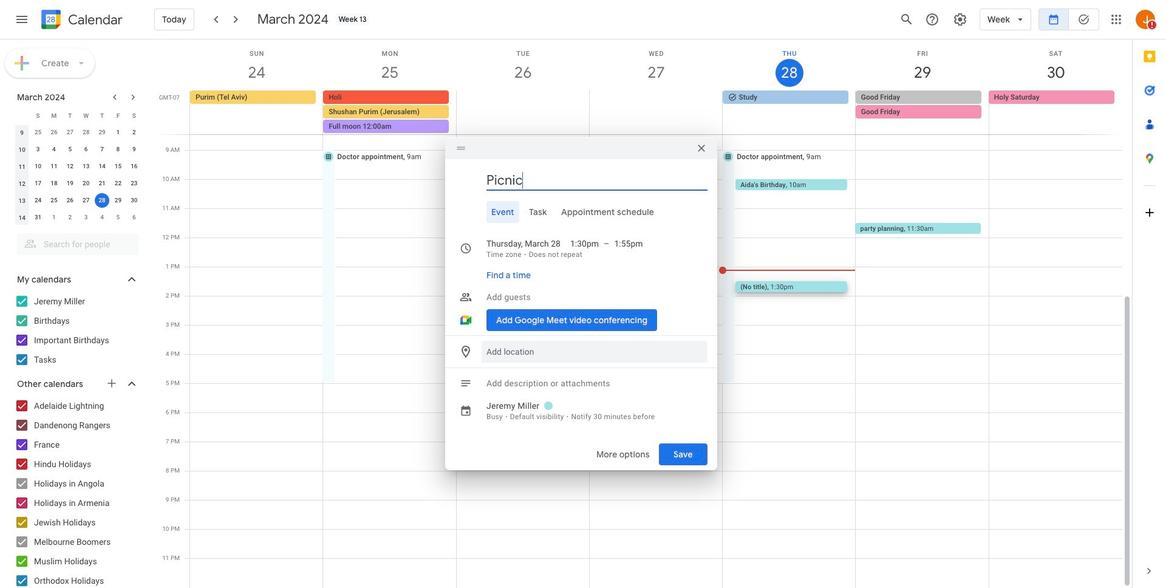 Task type: locate. For each thing, give the bounding box(es) containing it.
3 element
[[31, 142, 45, 157]]

14 element
[[95, 159, 109, 174]]

heading
[[66, 12, 123, 27]]

calendar element
[[39, 7, 123, 34]]

settings menu image
[[954, 12, 968, 27]]

april 6 element
[[127, 210, 141, 225]]

row group
[[14, 124, 142, 226]]

26 element
[[63, 193, 77, 208]]

Add location text field
[[487, 341, 703, 362]]

18 element
[[47, 176, 61, 191]]

april 4 element
[[95, 210, 109, 225]]

column header inside march 2024 grid
[[14, 107, 30, 124]]

Add title text field
[[487, 171, 708, 189]]

0 horizontal spatial tab list
[[455, 201, 708, 223]]

2 element
[[127, 125, 141, 140]]

april 2 element
[[63, 210, 77, 225]]

tab list
[[1133, 40, 1167, 554], [455, 201, 708, 223]]

None search field
[[0, 228, 151, 255]]

4 element
[[47, 142, 61, 157]]

column header
[[14, 107, 30, 124]]

cell
[[323, 91, 457, 134], [457, 91, 590, 134], [590, 91, 723, 134], [856, 91, 989, 134], [94, 192, 110, 209]]

cell inside march 2024 grid
[[94, 192, 110, 209]]

grid
[[156, 40, 1133, 588]]

february 27 element
[[63, 125, 77, 140]]

5 element
[[63, 142, 77, 157]]

row
[[185, 91, 1133, 134], [14, 107, 142, 124], [14, 124, 142, 141], [14, 141, 142, 158], [14, 158, 142, 175], [14, 175, 142, 192], [14, 192, 142, 209], [14, 209, 142, 226]]

9 element
[[127, 142, 141, 157]]

Search for people text field
[[24, 233, 131, 255]]

20 element
[[79, 176, 93, 191]]

24 element
[[31, 193, 45, 208]]

to element
[[604, 237, 610, 249]]

25 element
[[47, 193, 61, 208]]

add other calendars image
[[106, 377, 118, 390]]

row group inside march 2024 grid
[[14, 124, 142, 226]]



Task type: describe. For each thing, give the bounding box(es) containing it.
heading inside calendar element
[[66, 12, 123, 27]]

21 element
[[95, 176, 109, 191]]

8 element
[[111, 142, 125, 157]]

april 3 element
[[79, 210, 93, 225]]

main drawer image
[[15, 12, 29, 27]]

other calendars list
[[2, 396, 151, 588]]

1 element
[[111, 125, 125, 140]]

12 element
[[63, 159, 77, 174]]

1 horizontal spatial tab list
[[1133, 40, 1167, 554]]

february 29 element
[[95, 125, 109, 140]]

february 25 element
[[31, 125, 45, 140]]

february 26 element
[[47, 125, 61, 140]]

february 28 element
[[79, 125, 93, 140]]

17 element
[[31, 176, 45, 191]]

19 element
[[63, 176, 77, 191]]

march 2024 grid
[[12, 107, 142, 226]]

16 element
[[127, 159, 141, 174]]

15 element
[[111, 159, 125, 174]]

30 element
[[127, 193, 141, 208]]

6 element
[[79, 142, 93, 157]]

11 element
[[47, 159, 61, 174]]

april 1 element
[[47, 210, 61, 225]]

28, today element
[[95, 193, 109, 208]]

april 5 element
[[111, 210, 125, 225]]

23 element
[[127, 176, 141, 191]]

22 element
[[111, 176, 125, 191]]

29 element
[[111, 193, 125, 208]]

7 element
[[95, 142, 109, 157]]

10 element
[[31, 159, 45, 174]]

my calendars list
[[2, 292, 151, 369]]

27 element
[[79, 193, 93, 208]]

13 element
[[79, 159, 93, 174]]

31 element
[[31, 210, 45, 225]]



Task type: vqa. For each thing, say whether or not it's contained in the screenshot.
"February 29" element
yes



